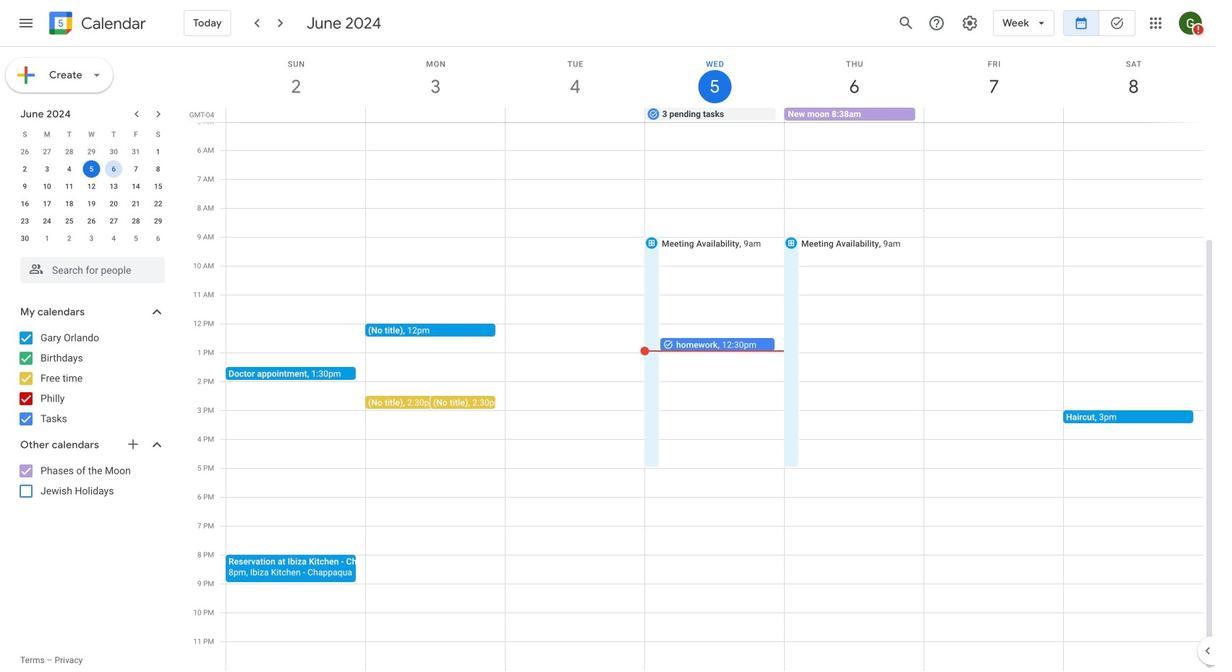 Task type: vqa. For each thing, say whether or not it's contained in the screenshot.
column header
no



Task type: locate. For each thing, give the bounding box(es) containing it.
10 element
[[38, 178, 56, 195]]

wednesday, june 5, today element
[[645, 47, 785, 108]]

may 26 element
[[16, 143, 34, 161]]

calendar element
[[46, 9, 146, 41]]

15 element
[[149, 178, 167, 195]]

2 element
[[16, 161, 34, 178]]

may 28 element
[[61, 143, 78, 161]]

20 element
[[105, 195, 122, 213]]

may 27 element
[[38, 143, 56, 161]]

21 element
[[127, 195, 145, 213]]

None search field
[[0, 252, 179, 284]]

cell
[[226, 108, 366, 122], [366, 108, 505, 122], [505, 108, 645, 122], [924, 108, 1063, 122], [1063, 108, 1203, 122], [80, 161, 103, 178], [103, 161, 125, 178]]

18 element
[[61, 195, 78, 213]]

add other calendars image
[[126, 438, 140, 452]]

12 element
[[83, 178, 100, 195]]

23 element
[[16, 213, 34, 230]]

july 4 element
[[105, 230, 122, 247]]

july 5 element
[[127, 230, 145, 247]]

may 30 element
[[105, 143, 122, 161]]

heading
[[78, 15, 146, 32]]

25 element
[[61, 213, 78, 230]]

row
[[220, 108, 1215, 122], [14, 126, 169, 143], [14, 143, 169, 161], [14, 161, 169, 178], [14, 178, 169, 195], [14, 195, 169, 213], [14, 213, 169, 230], [14, 230, 169, 247]]

8 element
[[149, 161, 167, 178]]

monday, june 3 element
[[366, 47, 506, 108]]

july 1 element
[[38, 230, 56, 247]]

row group
[[14, 143, 169, 247]]

11 element
[[61, 178, 78, 195]]

27 element
[[105, 213, 122, 230]]

grid
[[185, 47, 1215, 672]]

thursday, june 6 element
[[785, 47, 924, 108]]

13 element
[[105, 178, 122, 195]]



Task type: describe. For each thing, give the bounding box(es) containing it.
heading inside calendar element
[[78, 15, 146, 32]]

may 29 element
[[83, 143, 100, 161]]

30 element
[[16, 230, 34, 247]]

9 element
[[16, 178, 34, 195]]

3 element
[[38, 161, 56, 178]]

26 element
[[83, 213, 100, 230]]

22 element
[[149, 195, 167, 213]]

settings menu image
[[961, 14, 979, 32]]

tuesday, june 4 element
[[506, 47, 645, 108]]

4 element
[[61, 161, 78, 178]]

july 3 element
[[83, 230, 100, 247]]

july 2 element
[[61, 230, 78, 247]]

main drawer image
[[17, 14, 35, 32]]

sunday, june 2 element
[[226, 47, 366, 108]]

june 2024 grid
[[14, 126, 169, 247]]

14 element
[[127, 178, 145, 195]]

6 element
[[105, 161, 122, 178]]

19 element
[[83, 195, 100, 213]]

friday, june 7 element
[[924, 47, 1064, 108]]

28 element
[[127, 213, 145, 230]]

17 element
[[38, 195, 56, 213]]

saturday, june 8 element
[[1064, 47, 1204, 108]]

Search for people text field
[[29, 258, 156, 284]]

24 element
[[38, 213, 56, 230]]

july 6 element
[[149, 230, 167, 247]]

7 element
[[127, 161, 145, 178]]

5, today element
[[83, 161, 100, 178]]

16 element
[[16, 195, 34, 213]]

other calendars list
[[3, 460, 179, 503]]

1 element
[[149, 143, 167, 161]]

may 31 element
[[127, 143, 145, 161]]

29 element
[[149, 213, 167, 230]]

my calendars list
[[3, 327, 179, 431]]



